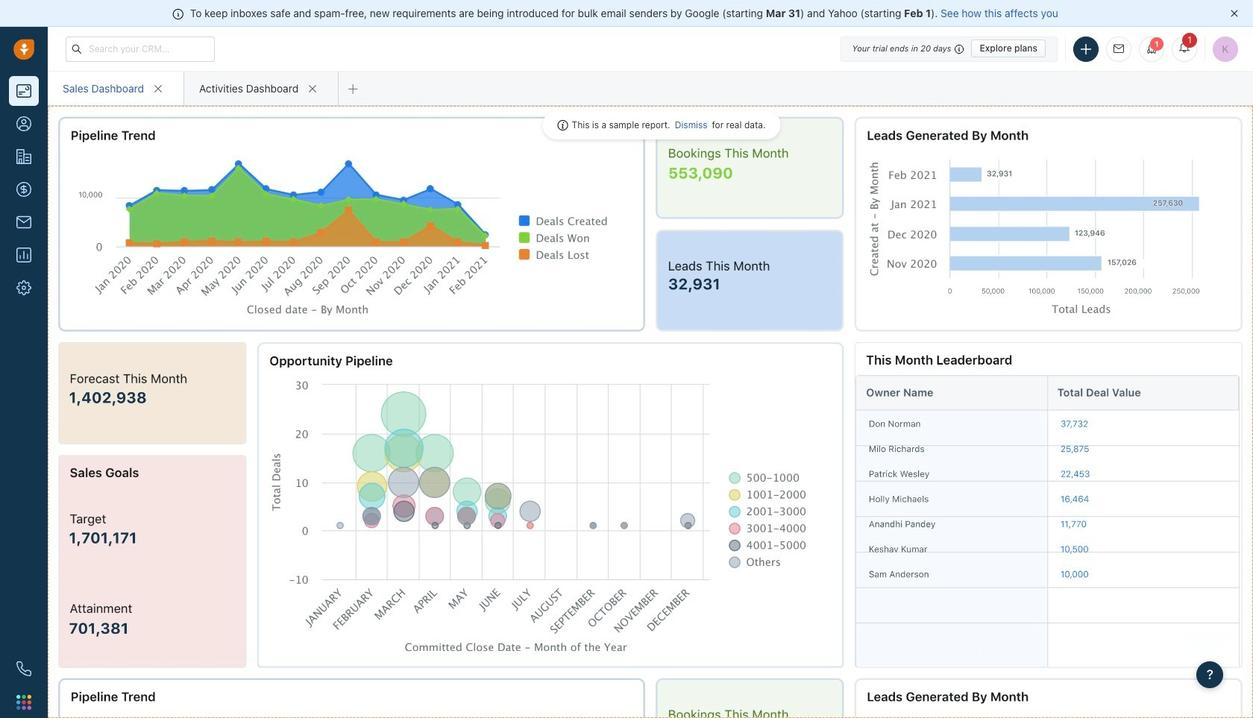 Task type: locate. For each thing, give the bounding box(es) containing it.
send email image
[[1114, 44, 1124, 54]]

close image
[[1231, 10, 1238, 17]]

phone image
[[16, 662, 31, 676]]



Task type: describe. For each thing, give the bounding box(es) containing it.
phone element
[[9, 654, 39, 684]]

freshworks switcher image
[[16, 695, 31, 710]]

Search your CRM... text field
[[66, 36, 215, 62]]



